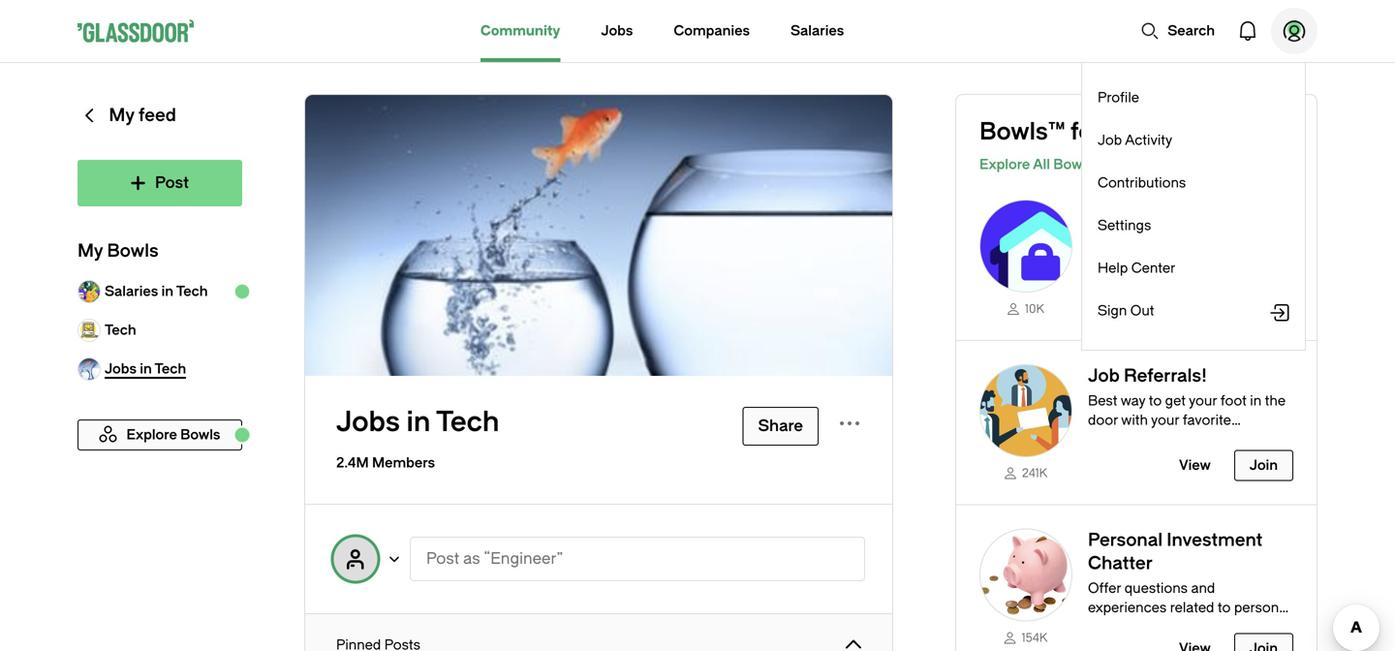 Task type: locate. For each thing, give the bounding box(es) containing it.
search button
[[1131, 12, 1225, 50]]

jobs
[[601, 23, 633, 39], [336, 406, 400, 439]]

0 vertical spatial to
[[1169, 248, 1182, 264]]

tech for jobs in tech
[[436, 406, 500, 439]]

0 horizontal spatial salaries
[[105, 283, 158, 299]]

in up tech link
[[161, 283, 174, 299]]

my bowls
[[78, 241, 159, 261]]

0 horizontal spatial my
[[78, 241, 103, 261]]

1 horizontal spatial for
[[1135, 228, 1153, 244]]

job left activity
[[1098, 132, 1122, 148]]

154k link
[[980, 630, 1073, 646]]

help
[[1098, 260, 1128, 276]]

jobs left the 'companies' at the top
[[601, 23, 633, 39]]

of
[[1167, 286, 1180, 302]]

2 image for bowl image from the top
[[980, 364, 1073, 457]]

settings link
[[1098, 216, 1290, 236]]

image for bowl image up 10k link
[[980, 200, 1073, 293]]

experiences
[[1088, 600, 1167, 616]]

0 horizontal spatial to
[[1169, 248, 1182, 264]]

0 vertical spatial jobs
[[601, 23, 633, 39]]

job
[[1098, 132, 1122, 148], [1088, 366, 1120, 386]]

2.4m members
[[336, 455, 435, 471]]

0 vertical spatial salaries
[[791, 23, 844, 39]]

1 image for bowl image from the top
[[980, 200, 1073, 293]]

to up the
[[1169, 248, 1182, 264]]

discuss
[[1116, 267, 1165, 283]]

search
[[1168, 23, 1215, 39]]

salaries
[[791, 23, 844, 39], [105, 283, 158, 299]]

1 vertical spatial my
[[78, 241, 103, 261]]

1 vertical spatial and
[[1192, 581, 1216, 597]]

in up members at the bottom left of the page
[[407, 406, 431, 439]]

0 vertical spatial bowls
[[1054, 157, 1094, 173]]

3 image for bowl image from the top
[[980, 529, 1073, 622]]

1 horizontal spatial salaries
[[791, 23, 844, 39]]

tech inside "link"
[[176, 283, 208, 299]]

0 horizontal spatial and
[[1088, 267, 1112, 283]]

bowls right all
[[1054, 157, 1094, 173]]

the
[[1088, 201, 1121, 221]]

the
[[1168, 267, 1189, 283]]

1 vertical spatial jobs
[[336, 406, 400, 439]]

and
[[1088, 267, 1112, 283], [1192, 581, 1216, 597], [1140, 619, 1164, 635]]

explore all bowls
[[980, 157, 1094, 173]]

in inside salaries in tech "link"
[[161, 283, 174, 299]]

1 vertical spatial to
[[1218, 600, 1231, 616]]

help center
[[1098, 260, 1176, 276]]

0 vertical spatial image for bowl image
[[980, 200, 1073, 293]]

0 vertical spatial tech
[[176, 283, 208, 299]]

from
[[1246, 228, 1278, 244]]

salaries for salaries
[[791, 23, 844, 39]]

and down any
[[1088, 267, 1112, 283]]

image for bowl image up 154k link
[[980, 529, 1073, 622]]

my feed link
[[78, 94, 242, 160]]

personal
[[1235, 600, 1291, 616]]

"engineer"
[[484, 550, 563, 568]]

for up industry
[[1135, 228, 1153, 244]]

my
[[109, 105, 134, 126], [78, 241, 103, 261]]

1 horizontal spatial my
[[109, 105, 134, 126]]

my for my bowls
[[78, 241, 103, 261]]

in for salaries
[[161, 283, 174, 299]]

jobs up 2.4m
[[336, 406, 400, 439]]

and inside the work-life bowl a bowl for professionals from any industry to come together and discuss the day-to-day happenings of work-life.
[[1088, 267, 1112, 283]]

members
[[372, 455, 435, 471]]

for left you
[[1071, 118, 1102, 145]]

in
[[161, 283, 174, 299], [407, 406, 431, 439]]

my inside the my feed link
[[109, 105, 134, 126]]

and down experiences
[[1140, 619, 1164, 635]]

2 horizontal spatial tech
[[436, 406, 500, 439]]

sign out link
[[1098, 301, 1269, 321]]

job activity
[[1098, 132, 1173, 148]]

salaries in tech
[[105, 283, 208, 299]]

2.4m
[[336, 455, 369, 471]]

0 vertical spatial and
[[1088, 267, 1112, 283]]

my up salaries in tech "link"
[[78, 241, 103, 261]]

all
[[1033, 157, 1051, 173]]

tech
[[176, 283, 208, 299], [105, 322, 136, 338], [436, 406, 500, 439]]

0 vertical spatial job
[[1098, 132, 1122, 148]]

profile
[[1098, 90, 1140, 106]]

1 vertical spatial salaries
[[105, 283, 158, 299]]

investments
[[1167, 619, 1246, 635]]

for
[[1071, 118, 1102, 145], [1135, 228, 1153, 244]]

job left referrals!
[[1088, 366, 1120, 386]]

settings
[[1098, 218, 1152, 234]]

2 vertical spatial tech
[[436, 406, 500, 439]]

companies link
[[674, 0, 750, 62]]

and up related at the right
[[1192, 581, 1216, 597]]

salaries inside "link"
[[105, 283, 158, 299]]

activity
[[1125, 132, 1173, 148]]

for inside the work-life bowl a bowl for professionals from any industry to come together and discuss the day-to-day happenings of work-life.
[[1135, 228, 1153, 244]]

bowls
[[1054, 157, 1094, 173], [107, 241, 159, 261]]

feed
[[138, 105, 176, 126]]

tech for salaries in tech
[[176, 283, 208, 299]]

finance
[[1088, 619, 1136, 635]]

day-
[[1192, 267, 1221, 283]]

jobs for jobs
[[601, 23, 633, 39]]

explore
[[980, 157, 1031, 173]]

post as "engineer"
[[426, 550, 563, 568]]

0 horizontal spatial tech
[[105, 322, 136, 338]]

related
[[1171, 600, 1215, 616]]

1 horizontal spatial to
[[1218, 600, 1231, 616]]

sign
[[1098, 303, 1127, 319]]

1 vertical spatial image for bowl image
[[980, 364, 1073, 457]]

to inside the work-life bowl a bowl for professionals from any industry to come together and discuss the day-to-day happenings of work-life.
[[1169, 248, 1182, 264]]

profile link
[[1098, 88, 1290, 108]]

0 vertical spatial in
[[161, 283, 174, 299]]

contributions
[[1098, 175, 1187, 191]]

post as "engineer" button
[[410, 537, 865, 582]]

1 horizontal spatial in
[[407, 406, 431, 439]]

to up investments
[[1218, 600, 1231, 616]]

0 horizontal spatial in
[[161, 283, 174, 299]]

241k
[[1022, 467, 1048, 480]]

1 horizontal spatial bowls
[[1054, 157, 1094, 173]]

professionals
[[1157, 228, 1243, 244]]

0 vertical spatial my
[[109, 105, 134, 126]]

personal investment chatter offer questions and experiences related to personal finance and investments
[[1088, 530, 1291, 635]]

0 horizontal spatial jobs
[[336, 406, 400, 439]]

1 horizontal spatial tech
[[176, 283, 208, 299]]

10k
[[1025, 302, 1045, 316]]

job for job activity
[[1098, 132, 1122, 148]]

bowl
[[1101, 228, 1132, 244]]

my left feed
[[109, 105, 134, 126]]

bowls up "salaries in tech" at the left top of page
[[107, 241, 159, 261]]

1 horizontal spatial and
[[1140, 619, 1164, 635]]

explore all bowls link
[[980, 153, 1317, 176]]

0 horizontal spatial bowls
[[107, 241, 159, 261]]

1 vertical spatial for
[[1135, 228, 1153, 244]]

image for bowl image up 241k link
[[980, 364, 1073, 457]]

1 vertical spatial job
[[1088, 366, 1120, 386]]

the work-life bowl a bowl for professionals from any industry to come together and discuss the day-to-day happenings of work-life.
[[1088, 201, 1281, 302]]

bowl
[[1213, 201, 1255, 221]]

job referrals!
[[1088, 366, 1207, 386]]

image for bowl image
[[980, 200, 1073, 293], [980, 364, 1073, 457], [980, 529, 1073, 622]]

salaries for salaries in tech
[[105, 283, 158, 299]]

1 horizontal spatial jobs
[[601, 23, 633, 39]]

community link
[[481, 0, 561, 62]]

to
[[1169, 248, 1182, 264], [1218, 600, 1231, 616]]

2 vertical spatial image for bowl image
[[980, 529, 1073, 622]]

a
[[1088, 228, 1098, 244]]

1 vertical spatial in
[[407, 406, 431, 439]]

0 vertical spatial for
[[1071, 118, 1102, 145]]



Task type: describe. For each thing, give the bounding box(es) containing it.
together
[[1226, 248, 1281, 264]]

questions
[[1125, 581, 1188, 597]]

salaries in tech link
[[78, 272, 242, 311]]

image for bowl image for personal investment chatter
[[980, 529, 1073, 622]]

10k link
[[980, 300, 1073, 317]]

1 vertical spatial tech
[[105, 322, 136, 338]]

1 vertical spatial bowls
[[107, 241, 159, 261]]

bowls™ for you
[[980, 118, 1148, 145]]

jobs for jobs in tech
[[336, 406, 400, 439]]

contributions link
[[1098, 173, 1290, 193]]

jobs link
[[601, 0, 633, 62]]

work-
[[1125, 201, 1176, 221]]

salaries link
[[791, 0, 844, 62]]

image for bowl image for job referrals!
[[980, 364, 1073, 457]]

job activity link
[[1098, 131, 1290, 150]]

out
[[1131, 303, 1155, 319]]

154k
[[1022, 631, 1048, 645]]

my for my feed
[[109, 105, 134, 126]]

any
[[1088, 248, 1111, 264]]

industry
[[1114, 248, 1165, 264]]

community
[[481, 23, 561, 39]]

2 horizontal spatial and
[[1192, 581, 1216, 597]]

in for jobs
[[407, 406, 431, 439]]

as
[[463, 550, 480, 568]]

to-
[[1221, 267, 1241, 283]]

help center link
[[1098, 259, 1290, 278]]

2 vertical spatial and
[[1140, 619, 1164, 635]]

241k link
[[980, 465, 1073, 481]]

happenings
[[1088, 286, 1164, 302]]

my feed
[[109, 105, 176, 126]]

investment
[[1167, 530, 1263, 551]]

job for job referrals!
[[1088, 366, 1120, 386]]

offer
[[1088, 581, 1122, 597]]

bowls™
[[980, 118, 1065, 145]]

sign out
[[1098, 303, 1155, 319]]

tech link
[[78, 311, 242, 350]]

toogle identity image
[[332, 536, 379, 582]]

come
[[1185, 248, 1223, 264]]

personal
[[1088, 530, 1163, 551]]

bowls inside "explore all bowls" "link"
[[1054, 157, 1094, 173]]

center
[[1132, 260, 1176, 276]]

chatter
[[1088, 553, 1153, 574]]

post
[[426, 550, 460, 568]]

0 horizontal spatial for
[[1071, 118, 1102, 145]]

life
[[1176, 201, 1208, 221]]

jobs in tech
[[336, 406, 500, 439]]

you
[[1107, 118, 1148, 145]]

work-
[[1183, 286, 1221, 302]]

life.
[[1220, 286, 1243, 302]]

referrals!
[[1124, 366, 1207, 386]]

companies
[[674, 23, 750, 39]]

to inside "personal investment chatter offer questions and experiences related to personal finance and investments"
[[1218, 600, 1231, 616]]

image for bowl image for the work-life bowl
[[980, 200, 1073, 293]]

day
[[1241, 267, 1263, 283]]



Task type: vqa. For each thing, say whether or not it's contained in the screenshot.
the bottom 'Job'
yes



